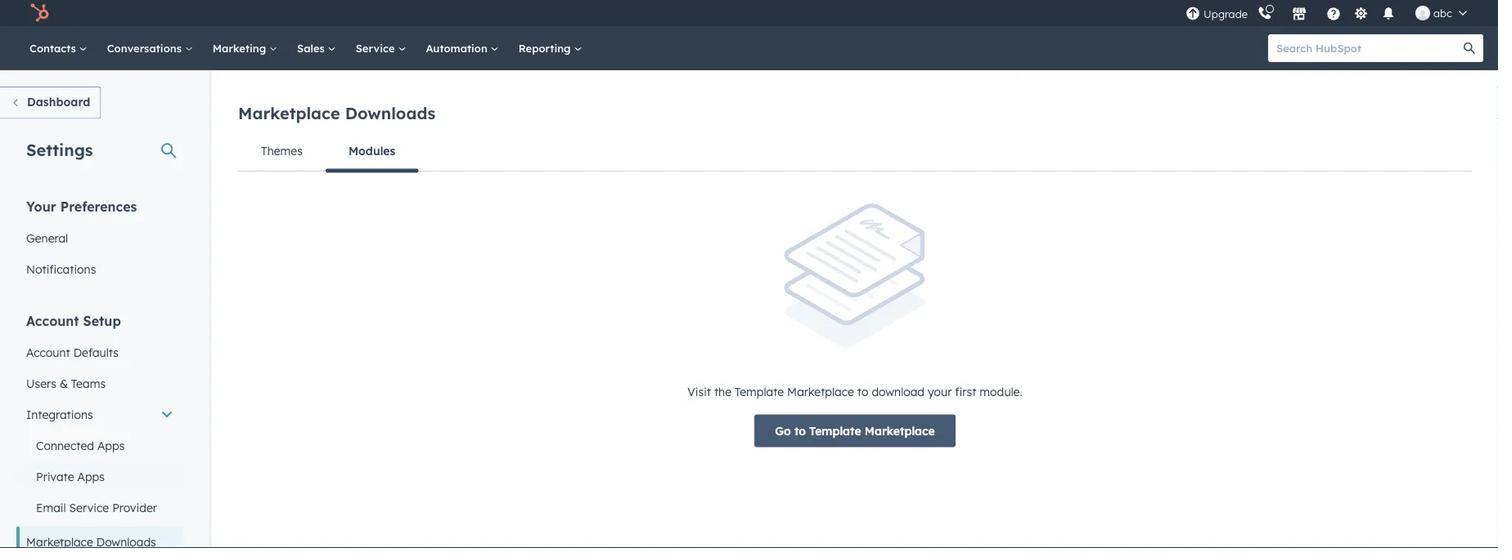 Task type: describe. For each thing, give the bounding box(es) containing it.
abc button
[[1406, 0, 1477, 26]]

search button
[[1456, 34, 1483, 62]]

alert containing visit the template marketplace to download your first module.
[[238, 204, 1472, 448]]

reporting link
[[509, 26, 592, 70]]

settings image
[[1354, 7, 1368, 22]]

your
[[26, 198, 56, 215]]

search image
[[1464, 43, 1475, 54]]

template for the
[[735, 385, 784, 399]]

your preferences element
[[16, 198, 183, 285]]

provider
[[112, 501, 157, 515]]

marketplace for go
[[865, 424, 935, 439]]

go to template marketplace link
[[755, 415, 955, 448]]

download
[[872, 385, 925, 399]]

service inside email service provider link
[[69, 501, 109, 515]]

hubspot image
[[29, 3, 49, 23]]

service inside service link
[[356, 41, 398, 55]]

conversations link
[[97, 26, 203, 70]]

the
[[714, 385, 731, 399]]

hubspot link
[[20, 3, 61, 23]]

sales
[[297, 41, 328, 55]]

account defaults
[[26, 346, 119, 360]]

settings link
[[1351, 4, 1371, 22]]

contacts
[[29, 41, 79, 55]]

general link
[[16, 223, 183, 254]]

your
[[928, 385, 952, 399]]

dashboard link
[[0, 87, 101, 119]]

sales link
[[287, 26, 346, 70]]

contacts link
[[20, 26, 97, 70]]

account defaults link
[[16, 337, 183, 369]]

help button
[[1320, 0, 1348, 26]]

teams
[[71, 377, 106, 391]]

downloads
[[345, 103, 435, 124]]

themes
[[261, 144, 303, 158]]

module.
[[980, 385, 1022, 399]]

0 vertical spatial marketplace
[[238, 103, 340, 124]]

go
[[775, 424, 791, 439]]

account setup element
[[16, 312, 183, 549]]

marketplaces button
[[1282, 0, 1316, 26]]

abc
[[1433, 6, 1452, 20]]

private
[[36, 470, 74, 484]]

notifications image
[[1381, 7, 1396, 22]]

dashboard
[[27, 95, 90, 109]]

navigation containing themes
[[238, 132, 1472, 173]]

users
[[26, 377, 56, 391]]

email
[[36, 501, 66, 515]]

notifications
[[26, 262, 96, 277]]

general
[[26, 231, 68, 245]]

account for account setup
[[26, 313, 79, 329]]



Task type: vqa. For each thing, say whether or not it's contained in the screenshot.
'new unassigned chat conversation get notified when an unassigned chat, facebook messenger, or whatsapp conversation is received in the inbox. note: bots only notify at the point of handoff.'
no



Task type: locate. For each thing, give the bounding box(es) containing it.
template for to
[[809, 424, 861, 439]]

1 horizontal spatial to
[[857, 385, 868, 399]]

help image
[[1326, 7, 1341, 22]]

1 vertical spatial marketplace
[[787, 385, 854, 399]]

to right go
[[794, 424, 806, 439]]

marketplaces image
[[1292, 7, 1307, 22]]

1 vertical spatial service
[[69, 501, 109, 515]]

apps for private apps
[[77, 470, 105, 484]]

menu
[[1184, 0, 1478, 26]]

1 vertical spatial template
[[809, 424, 861, 439]]

settings
[[26, 139, 93, 160]]

private apps
[[36, 470, 105, 484]]

1 vertical spatial apps
[[77, 470, 105, 484]]

0 horizontal spatial template
[[735, 385, 784, 399]]

1 horizontal spatial service
[[356, 41, 398, 55]]

1 horizontal spatial marketplace
[[787, 385, 854, 399]]

apps up email service provider
[[77, 470, 105, 484]]

private apps link
[[16, 462, 183, 493]]

email service provider
[[36, 501, 157, 515]]

themes link
[[238, 132, 326, 171]]

0 horizontal spatial service
[[69, 501, 109, 515]]

account up account defaults
[[26, 313, 79, 329]]

integrations button
[[16, 400, 183, 431]]

your preferences
[[26, 198, 137, 215]]

defaults
[[73, 346, 119, 360]]

1 horizontal spatial template
[[809, 424, 861, 439]]

0 horizontal spatial marketplace
[[238, 103, 340, 124]]

connected apps
[[36, 439, 125, 453]]

conversations
[[107, 41, 185, 55]]

first
[[955, 385, 976, 399]]

marketing
[[213, 41, 269, 55]]

apps
[[97, 439, 125, 453], [77, 470, 105, 484]]

upgrade image
[[1186, 7, 1200, 22]]

account up users
[[26, 346, 70, 360]]

modules link
[[326, 132, 418, 173]]

to
[[857, 385, 868, 399], [794, 424, 806, 439]]

calling icon image
[[1258, 6, 1272, 21]]

0 vertical spatial service
[[356, 41, 398, 55]]

&
[[60, 377, 68, 391]]

account for account defaults
[[26, 346, 70, 360]]

0 vertical spatial template
[[735, 385, 784, 399]]

alert
[[238, 204, 1472, 448]]

marketplace up 'go to template marketplace'
[[787, 385, 854, 399]]

1 account from the top
[[26, 313, 79, 329]]

account setup
[[26, 313, 121, 329]]

notifications button
[[1375, 0, 1402, 26]]

service
[[356, 41, 398, 55], [69, 501, 109, 515]]

Search HubSpot search field
[[1268, 34, 1469, 62]]

0 vertical spatial apps
[[97, 439, 125, 453]]

service down private apps link
[[69, 501, 109, 515]]

marketplace downloads
[[238, 103, 435, 124]]

connected
[[36, 439, 94, 453]]

template inside the go to template marketplace link
[[809, 424, 861, 439]]

users & teams link
[[16, 369, 183, 400]]

template right the
[[735, 385, 784, 399]]

service right sales link
[[356, 41, 398, 55]]

modules
[[348, 144, 395, 158]]

visit
[[688, 385, 711, 399]]

integrations
[[26, 408, 93, 422]]

marketplace for visit
[[787, 385, 854, 399]]

apps for connected apps
[[97, 439, 125, 453]]

gary orlando image
[[1415, 6, 1430, 20]]

1 vertical spatial to
[[794, 424, 806, 439]]

visit the template marketplace to download your first module.
[[688, 385, 1022, 399]]

connected apps link
[[16, 431, 183, 462]]

automation link
[[416, 26, 509, 70]]

marketplace
[[238, 103, 340, 124], [787, 385, 854, 399], [865, 424, 935, 439]]

notifications link
[[16, 254, 183, 285]]

0 vertical spatial to
[[857, 385, 868, 399]]

2 vertical spatial marketplace
[[865, 424, 935, 439]]

marketing link
[[203, 26, 287, 70]]

users & teams
[[26, 377, 106, 391]]

marketplace up themes
[[238, 103, 340, 124]]

menu containing abc
[[1184, 0, 1478, 26]]

calling icon button
[[1251, 2, 1279, 24]]

upgrade
[[1204, 7, 1248, 21]]

0 vertical spatial account
[[26, 313, 79, 329]]

2 horizontal spatial marketplace
[[865, 424, 935, 439]]

account
[[26, 313, 79, 329], [26, 346, 70, 360]]

setup
[[83, 313, 121, 329]]

template
[[735, 385, 784, 399], [809, 424, 861, 439]]

reporting
[[518, 41, 574, 55]]

2 account from the top
[[26, 346, 70, 360]]

to left download
[[857, 385, 868, 399]]

1 vertical spatial account
[[26, 346, 70, 360]]

email service provider link
[[16, 493, 183, 524]]

preferences
[[60, 198, 137, 215]]

navigation
[[238, 132, 1472, 173]]

go to template marketplace
[[775, 424, 935, 439]]

marketplace down download
[[865, 424, 935, 439]]

0 horizontal spatial to
[[794, 424, 806, 439]]

template down visit the template marketplace to download your first module.
[[809, 424, 861, 439]]

automation
[[426, 41, 491, 55]]

apps down integrations button
[[97, 439, 125, 453]]

service link
[[346, 26, 416, 70]]



